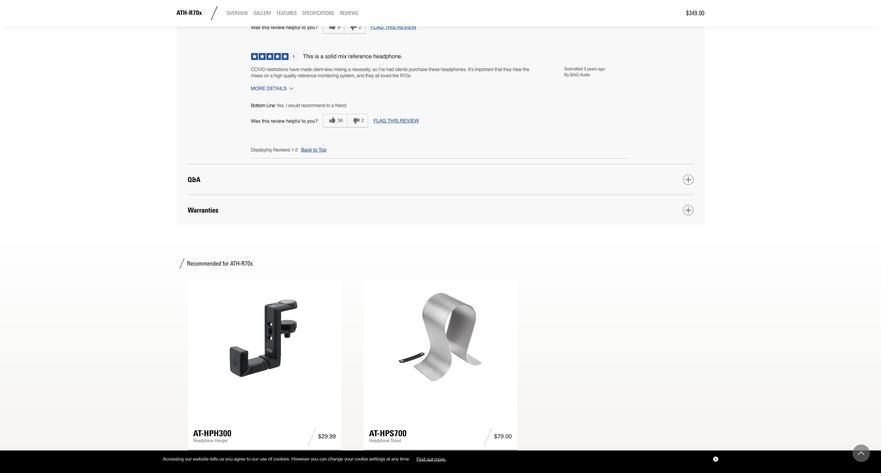 Task type: locate. For each thing, give the bounding box(es) containing it.
0 vertical spatial was
[[251, 25, 261, 30]]

1 vertical spatial recommend
[[301, 103, 325, 108]]

this
[[303, 54, 314, 60]]

was for bottom line yes, i would recommend to a friend
[[251, 118, 261, 124]]

was this review helpful to you? down yes,
[[251, 118, 318, 124]]

flag this review button for yes, i would recommend to a friend
[[374, 118, 419, 124]]

2 right 36
[[362, 118, 364, 123]]

reviews
[[340, 10, 358, 16], [273, 147, 290, 153]]

hanger
[[215, 439, 228, 444]]

all
[[375, 73, 380, 79]]

1 vertical spatial they
[[366, 73, 374, 79]]

solid
[[325, 54, 337, 60]]

they right that
[[503, 67, 512, 72]]

was
[[251, 25, 261, 30], [251, 118, 261, 124]]

1 vertical spatial plus image
[[685, 207, 692, 214]]

0 vertical spatial flag this review button
[[371, 24, 417, 30]]

our
[[185, 457, 192, 463], [252, 457, 259, 463]]

headphone left stand
[[369, 439, 390, 444]]

line for yes, i would recommend to a friend
[[267, 103, 275, 108]]

tells
[[210, 457, 218, 463]]

0 vertical spatial line
[[267, 9, 275, 15]]

0 horizontal spatial the
[[393, 73, 399, 79]]

line left yes,
[[267, 103, 275, 108]]

would left not
[[287, 9, 299, 15]]

1 helpful from the top
[[286, 25, 301, 30]]

0 vertical spatial flag this review
[[371, 24, 417, 30]]

at-
[[193, 429, 204, 439], [369, 429, 380, 439]]

1 was this review helpful to you? group from the top
[[323, 20, 366, 34]]

at- inside at-hph300 headphone hanger
[[193, 429, 204, 439]]

reviews left 1-
[[273, 147, 290, 153]]

2 you? from the top
[[307, 118, 318, 124]]

i've
[[379, 67, 385, 72]]

i right no,
[[284, 9, 286, 15]]

1 vertical spatial 2
[[362, 118, 364, 123]]

3
[[584, 66, 586, 72]]

our left "website"
[[185, 457, 192, 463]]

1 was from the top
[[251, 25, 261, 30]]

2 line from the top
[[267, 103, 275, 108]]

client-
[[313, 67, 325, 72]]

2 button right 36
[[347, 114, 368, 128]]

was this review helpful to you?
[[251, 25, 318, 30], [251, 118, 318, 124]]

i right yes,
[[286, 103, 287, 108]]

was this review helpful to you? group for friend
[[323, 114, 368, 128]]

0 horizontal spatial ath-
[[177, 9, 189, 17]]

hph300
[[204, 429, 231, 439]]

you right 'us'
[[225, 457, 233, 463]]

you? down specifications
[[307, 25, 318, 30]]

the
[[523, 67, 530, 72], [393, 73, 399, 79]]

back
[[301, 147, 312, 153]]

headphone inside at-hps700 headphone stand
[[369, 439, 390, 444]]

helpful down bottom line yes, i would recommend to a friend
[[286, 118, 301, 124]]

2 plus image from the top
[[685, 207, 692, 214]]

so
[[373, 67, 377, 72]]

the down had
[[393, 73, 399, 79]]

bottom down more
[[251, 103, 265, 108]]

arrow up image
[[859, 451, 865, 457]]

ath- left divider line icon
[[177, 9, 189, 17]]

divider line image
[[306, 429, 318, 446], [482, 429, 494, 446]]

to down not
[[302, 25, 306, 30]]

2 headphone from the left
[[369, 439, 390, 444]]

bottom right overview
[[251, 9, 265, 15]]

helpful for recommend
[[286, 118, 301, 124]]

0 vertical spatial was this review helpful to you? group
[[323, 20, 366, 34]]

1 you? from the top
[[307, 25, 318, 30]]

would
[[287, 9, 299, 15], [288, 103, 300, 108]]

had
[[386, 67, 394, 72]]

1 horizontal spatial reviews
[[340, 10, 358, 16]]

0 vertical spatial i
[[284, 9, 286, 15]]

a
[[337, 9, 340, 15], [321, 54, 324, 60], [348, 67, 351, 72], [270, 73, 273, 79], [332, 103, 334, 108]]

1 vertical spatial reference
[[298, 73, 317, 79]]

0 horizontal spatial reference
[[298, 73, 317, 79]]

this
[[385, 24, 396, 30], [262, 25, 270, 30], [388, 118, 399, 124], [262, 118, 270, 124]]

submitted 3 years ago by bag audio
[[564, 66, 605, 77]]

2 was from the top
[[251, 118, 261, 124]]

hear
[[513, 67, 522, 72]]

helpful down features
[[286, 25, 301, 30]]

1 vertical spatial reviews
[[273, 147, 290, 153]]

a up 36 button
[[332, 103, 334, 108]]

2 button for 9
[[344, 20, 366, 34]]

our left 'use'
[[252, 457, 259, 463]]

at- inside at-hps700 headphone stand
[[369, 429, 380, 439]]

0 vertical spatial 2
[[359, 24, 362, 30]]

bottom for bottom line no, i would not recommend to a friend
[[251, 9, 265, 15]]

2 divider line image from the left
[[482, 429, 494, 446]]

made
[[300, 67, 312, 72]]

$79.00
[[494, 434, 512, 441]]

1 at- from the left
[[193, 429, 204, 439]]

2 for yes, i would recommend to a friend
[[362, 118, 364, 123]]

flag
[[371, 24, 384, 30], [374, 118, 386, 124]]

review
[[397, 24, 417, 30], [271, 25, 285, 30], [400, 118, 419, 124], [271, 118, 285, 124]]

the right hear
[[523, 67, 530, 72]]

0 vertical spatial they
[[503, 67, 512, 72]]

0 horizontal spatial headphone
[[193, 439, 214, 444]]

friend up 9 button
[[341, 9, 352, 15]]

1 vertical spatial 2 button
[[347, 114, 368, 128]]

1 vertical spatial flag this review
[[374, 118, 419, 124]]

1 vertical spatial bottom
[[251, 103, 265, 108]]

2 helpful from the top
[[286, 118, 301, 124]]

accessing our website tells us you agree to our use of cookies. however you can change your cookie settings at any time.
[[163, 457, 411, 463]]

ath- right "for"
[[230, 260, 241, 268]]

recommend right not
[[307, 9, 331, 15]]

2 vertical spatial 2
[[295, 147, 298, 153]]

you?
[[307, 25, 318, 30], [307, 118, 318, 124]]

0 vertical spatial would
[[287, 9, 299, 15]]

0 vertical spatial plus image
[[685, 177, 692, 183]]

0 horizontal spatial divider line image
[[306, 429, 318, 446]]

headphone for hph300
[[193, 439, 214, 444]]

1 horizontal spatial at-
[[369, 429, 380, 439]]

helpful
[[286, 25, 301, 30], [286, 118, 301, 124]]

at- left stand
[[369, 429, 380, 439]]

flag this review for bottom line yes, i would recommend to a friend
[[374, 118, 419, 124]]

2 for no, i would not recommend to a friend
[[359, 24, 362, 30]]

you
[[225, 457, 233, 463], [311, 457, 318, 463]]

1 vertical spatial i
[[286, 103, 287, 108]]

1 line from the top
[[267, 9, 275, 15]]

0 vertical spatial ath-
[[177, 9, 189, 17]]

gallery
[[254, 10, 271, 16]]

you? for recommend
[[307, 118, 318, 124]]

0 horizontal spatial you
[[225, 457, 233, 463]]

0 vertical spatial r70x
[[189, 9, 202, 17]]

plus image for warranties
[[685, 207, 692, 214]]

friend up 36
[[335, 103, 346, 108]]

line for no, i would not recommend to a friend
[[267, 9, 275, 15]]

reference down the made
[[298, 73, 317, 79]]

audio
[[580, 72, 591, 77]]

2 was this review helpful to you? group from the top
[[323, 114, 368, 128]]

you left can
[[311, 457, 318, 463]]

1 headphone from the left
[[193, 439, 214, 444]]

1 horizontal spatial r70x
[[241, 260, 253, 268]]

line left no,
[[267, 9, 275, 15]]

1 vertical spatial ath-
[[230, 260, 241, 268]]

was up 'displaying'
[[251, 118, 261, 124]]

1 horizontal spatial the
[[523, 67, 530, 72]]

cross image
[[714, 459, 717, 461]]

was this review helpful to you? group containing 36
[[323, 114, 368, 128]]

to down bottom line yes, i would recommend to a friend
[[302, 118, 306, 124]]

flag this review for bottom line no, i would not recommend to a friend
[[371, 24, 417, 30]]

they left all
[[366, 73, 374, 79]]

more details button
[[251, 84, 306, 93]]

1 plus image from the top
[[685, 177, 692, 183]]

at- for hps700
[[369, 429, 380, 439]]

1 you from the left
[[225, 457, 233, 463]]

1 vertical spatial was this review helpful to you? group
[[323, 114, 368, 128]]

1 vertical spatial line
[[267, 103, 275, 108]]

covid
[[251, 67, 266, 72]]

agree
[[234, 457, 245, 463]]

a right 'is'
[[321, 54, 324, 60]]

0 vertical spatial flag
[[371, 24, 384, 30]]

0 vertical spatial 2 button
[[344, 20, 366, 34]]

2 was this review helpful to you? from the top
[[251, 118, 318, 124]]

0 vertical spatial was this review helpful to you?
[[251, 25, 318, 30]]

plus image for q&a
[[685, 177, 692, 183]]

plus image
[[685, 177, 692, 183], [685, 207, 692, 214]]

reference up necessity,
[[348, 54, 372, 60]]

1 vertical spatial flag this review button
[[374, 118, 419, 124]]

reference
[[348, 54, 372, 60], [298, 73, 317, 79]]

find
[[417, 457, 425, 463]]

was this review helpful to you? down features
[[251, 25, 318, 30]]

1 vertical spatial was this review helpful to you?
[[251, 118, 318, 124]]

2 right the 9
[[359, 24, 362, 30]]

details
[[267, 86, 287, 91]]

line
[[267, 9, 275, 15], [267, 103, 275, 108]]

0 vertical spatial the
[[523, 67, 530, 72]]

headphone
[[193, 439, 214, 444], [369, 439, 390, 444]]

0 horizontal spatial our
[[185, 457, 192, 463]]

0 vertical spatial reviews
[[340, 10, 358, 16]]

0 vertical spatial you?
[[307, 25, 318, 30]]

1 vertical spatial helpful
[[286, 118, 301, 124]]

2 bottom from the top
[[251, 103, 265, 108]]

find out more.
[[417, 457, 446, 463]]

1 horizontal spatial our
[[252, 457, 259, 463]]

1 horizontal spatial headphone
[[369, 439, 390, 444]]

us
[[219, 457, 224, 463]]

recommend up 36 button
[[301, 103, 325, 108]]

recommended
[[187, 260, 221, 268]]

a right on
[[270, 73, 273, 79]]

r70x right "for"
[[241, 260, 253, 268]]

1 was this review helpful to you? from the top
[[251, 25, 318, 30]]

1 divider line image from the left
[[306, 429, 318, 446]]

9 button
[[323, 20, 344, 34]]

headphone left hanger
[[193, 439, 214, 444]]

was down gallery on the left
[[251, 25, 261, 30]]

at- left hanger
[[193, 429, 204, 439]]

1 bottom from the top
[[251, 9, 265, 15]]

can
[[320, 457, 327, 463]]

1 our from the left
[[185, 457, 192, 463]]

a up the 9
[[337, 9, 340, 15]]

r70x left divider line icon
[[189, 9, 202, 17]]

headphone inside at-hph300 headphone hanger
[[193, 439, 214, 444]]

1 vertical spatial you?
[[307, 118, 318, 124]]

would right yes,
[[288, 103, 300, 108]]

1 horizontal spatial divider line image
[[482, 429, 494, 446]]

$349.00
[[686, 9, 705, 17]]

was this review helpful to you? group
[[323, 20, 366, 34], [323, 114, 368, 128]]

1 vertical spatial flag
[[374, 118, 386, 124]]

0 vertical spatial bottom
[[251, 9, 265, 15]]

0 vertical spatial reference
[[348, 54, 372, 60]]

0 horizontal spatial at-
[[193, 429, 204, 439]]

1 horizontal spatial you
[[311, 457, 318, 463]]

was for bottom line no, i would not recommend to a friend
[[251, 25, 261, 30]]

reference inside covid restrictions have made client-less mixing a necessity, so i've had clients purchase these headphones. it's important that they hear the mixes on a high quality reference monitoring system, and they all loved the r70x.
[[298, 73, 317, 79]]

these
[[429, 67, 440, 72]]

to
[[333, 9, 336, 15], [302, 25, 306, 30], [327, 103, 330, 108], [302, 118, 306, 124], [313, 147, 317, 153], [247, 457, 251, 463]]

1 horizontal spatial reference
[[348, 54, 372, 60]]

cookie
[[355, 457, 368, 463]]

0 horizontal spatial they
[[366, 73, 374, 79]]

settings
[[369, 457, 385, 463]]

1 vertical spatial was
[[251, 118, 261, 124]]

2 at- from the left
[[369, 429, 380, 439]]

at- for hph300
[[193, 429, 204, 439]]

ath-r70x
[[177, 9, 202, 17]]

however
[[291, 457, 310, 463]]

1 vertical spatial would
[[288, 103, 300, 108]]

0 vertical spatial helpful
[[286, 25, 301, 30]]

2 button right the 9
[[344, 20, 366, 34]]

2 left back
[[295, 147, 298, 153]]

divider line image for at-hph300
[[306, 429, 318, 446]]

you? down bottom line yes, i would recommend to a friend
[[307, 118, 318, 124]]

they
[[503, 67, 512, 72], [366, 73, 374, 79]]

reviews up the 9
[[340, 10, 358, 16]]

was this review helpful to you? group containing 9
[[323, 20, 366, 34]]

0 horizontal spatial r70x
[[189, 9, 202, 17]]

loved
[[381, 73, 391, 79]]



Task type: describe. For each thing, give the bounding box(es) containing it.
r70x.
[[400, 73, 412, 79]]

divider line image for at-hps700
[[482, 429, 494, 446]]

and
[[357, 73, 364, 79]]

more
[[251, 86, 266, 91]]

covid restrictions have made client-less mixing a necessity, so i've had clients purchase these headphones. it's important that they hear the mixes on a high quality reference monitoring system, and they all loved the r70x.
[[251, 67, 530, 79]]

$29.99
[[318, 434, 336, 441]]

a up the system,
[[348, 67, 351, 72]]

2 our from the left
[[252, 457, 259, 463]]

to right agree
[[247, 457, 251, 463]]

0 vertical spatial recommend
[[307, 9, 331, 15]]

bottom for bottom line yes, i would recommend to a friend
[[251, 103, 265, 108]]

was this review helpful to you? for no,
[[251, 25, 318, 30]]

high
[[274, 73, 283, 79]]

find out more. link
[[411, 454, 452, 465]]

was this review helpful to you? group for a
[[323, 20, 366, 34]]

bottom line no, i would not recommend to a friend
[[251, 9, 352, 15]]

rated 5 out of 5 stars image
[[251, 53, 298, 61]]

1 horizontal spatial they
[[503, 67, 512, 72]]

submitted
[[564, 66, 583, 72]]

would for not
[[287, 9, 299, 15]]

1 vertical spatial friend
[[335, 103, 346, 108]]

at
[[386, 457, 390, 463]]

at hph300 image
[[193, 286, 336, 390]]

use
[[260, 457, 267, 463]]

your
[[344, 457, 353, 463]]

that
[[495, 67, 502, 72]]

36 button
[[323, 114, 347, 128]]

0 horizontal spatial reviews
[[273, 147, 290, 153]]

hps700
[[380, 429, 407, 439]]

at-hps700 headphone stand
[[369, 429, 407, 444]]

to up 9 button
[[333, 9, 336, 15]]

to up 36 button
[[327, 103, 330, 108]]

was this review helpful to you? for yes,
[[251, 118, 318, 124]]

ago
[[598, 66, 605, 72]]

overview
[[227, 10, 248, 16]]

flag this review button for no, i would not recommend to a friend
[[371, 24, 417, 30]]

headphone for hps700
[[369, 439, 390, 444]]

2 you from the left
[[311, 457, 318, 463]]

bag
[[570, 72, 579, 77]]

mixes
[[251, 73, 263, 79]]

stand
[[391, 439, 401, 444]]

displaying
[[251, 147, 272, 153]]

less
[[325, 67, 333, 72]]

to left top
[[313, 147, 317, 153]]

9
[[338, 24, 340, 30]]

recommended for ath-r70x
[[187, 260, 253, 268]]

1 vertical spatial the
[[393, 73, 399, 79]]

by
[[564, 72, 569, 77]]

flag for bottom line yes, i would recommend to a friend
[[374, 118, 386, 124]]

5
[[293, 54, 295, 59]]

top
[[319, 147, 327, 153]]

of
[[268, 457, 272, 463]]

this is a solid mix reference headphone.
[[303, 54, 403, 60]]

have
[[289, 67, 299, 72]]

years
[[587, 66, 597, 72]]

flag for bottom line no, i would not recommend to a friend
[[371, 24, 384, 30]]

headphone.
[[373, 54, 403, 60]]

for
[[223, 260, 229, 268]]

necessity,
[[352, 67, 371, 72]]

i for yes,
[[286, 103, 287, 108]]

would for recommend
[[288, 103, 300, 108]]

mix
[[338, 54, 347, 60]]

quality
[[284, 73, 297, 79]]

time.
[[400, 457, 410, 463]]

at hps700 image
[[369, 286, 512, 390]]

website
[[193, 457, 209, 463]]

monitoring
[[318, 73, 339, 79]]

is
[[315, 54, 319, 60]]

change
[[328, 457, 343, 463]]

2 button for 36
[[347, 114, 368, 128]]

36
[[338, 118, 343, 123]]

it's
[[468, 67, 474, 72]]

out
[[427, 457, 433, 463]]

specifications
[[302, 10, 334, 16]]

accessing
[[163, 457, 184, 463]]

q&a
[[188, 176, 200, 184]]

1 vertical spatial r70x
[[241, 260, 253, 268]]

at-hph300 headphone hanger
[[193, 429, 231, 444]]

more details
[[251, 86, 287, 91]]

1 horizontal spatial ath-
[[230, 260, 241, 268]]

headphones.
[[441, 67, 467, 72]]

i for no,
[[284, 9, 286, 15]]

features
[[277, 10, 297, 16]]

back to top link
[[301, 147, 327, 153]]

cookies.
[[273, 457, 290, 463]]

system,
[[340, 73, 356, 79]]

you? for not
[[307, 25, 318, 30]]

mixing
[[334, 67, 347, 72]]

not
[[300, 9, 306, 15]]

warranties
[[188, 206, 219, 215]]

1-
[[291, 147, 295, 153]]

clients
[[395, 67, 408, 72]]

0 vertical spatial friend
[[341, 9, 352, 15]]

divider line image
[[208, 6, 221, 20]]

restrictions
[[267, 67, 288, 72]]

displaying reviews 1-2 back to top
[[251, 147, 327, 153]]

any
[[391, 457, 399, 463]]

no,
[[276, 9, 283, 15]]

yes,
[[276, 103, 285, 108]]

purchase
[[409, 67, 428, 72]]

bottom line yes, i would recommend to a friend
[[251, 103, 346, 108]]

on
[[264, 73, 269, 79]]

helpful for not
[[286, 25, 301, 30]]

more.
[[435, 457, 446, 463]]



Task type: vqa. For each thing, say whether or not it's contained in the screenshot.
topmost Link
no



